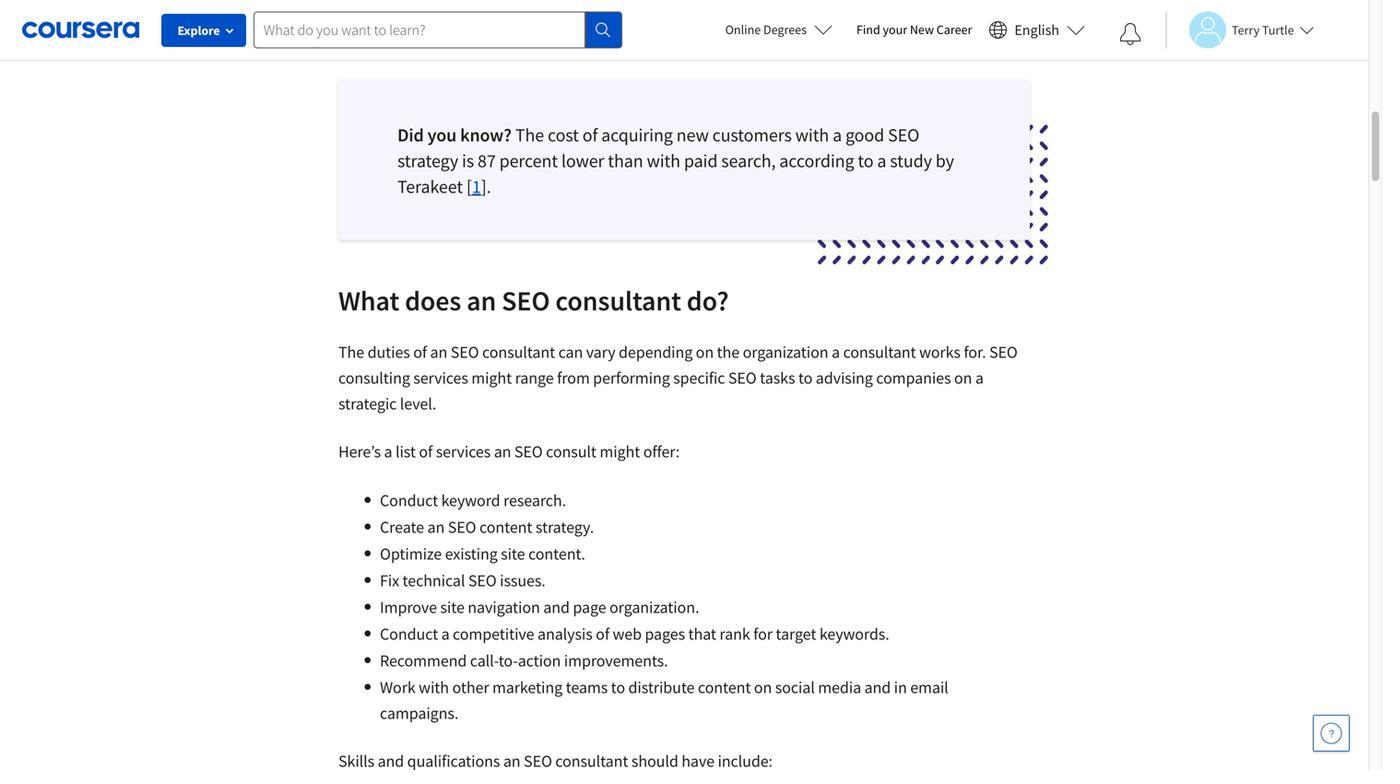 Task type: locate. For each thing, give the bounding box(es) containing it.
services
[[413, 368, 468, 389], [436, 442, 491, 462]]

content down "rank" on the bottom of the page
[[698, 678, 751, 698]]

of up lower
[[582, 124, 598, 147]]

action
[[518, 651, 561, 672]]

seo up range
[[502, 284, 550, 318]]

2 vertical spatial with
[[419, 678, 449, 698]]

coursera image
[[22, 15, 139, 44]]

an up keyword
[[494, 442, 511, 462]]

range
[[515, 368, 554, 389]]

degrees
[[763, 21, 807, 38]]

target
[[776, 624, 816, 645]]

analysis
[[538, 624, 593, 645]]

boost sales.
[[380, 15, 464, 35]]

1 horizontal spatial with
[[647, 149, 680, 172]]

here's
[[338, 442, 381, 462]]

site
[[501, 544, 525, 565], [440, 597, 465, 618]]

with down acquiring
[[647, 149, 680, 172]]

87
[[478, 149, 496, 172]]

1 vertical spatial the
[[338, 342, 364, 363]]

with up according
[[795, 124, 829, 147]]

sales.
[[423, 15, 461, 35]]

1
[[472, 175, 481, 198]]

1 vertical spatial and
[[864, 678, 891, 698]]

page
[[573, 597, 606, 618]]

content down research.
[[479, 517, 532, 538]]

1 horizontal spatial on
[[754, 678, 772, 698]]

to inside the duties of an seo consultant can vary depending on the organization a consultant works for. seo consulting services might range from performing specific seo tasks to advising companies on a strategic level.
[[798, 368, 813, 389]]

specific
[[673, 368, 725, 389]]

than
[[608, 149, 643, 172]]

on inside conduct keyword research. create an seo content strategy. optimize existing site content. fix technical seo issues. improve site navigation and page organization. conduct a competitive analysis of web pages that rank for target keywords. recommend call-to-action improvements. work with other marketing teams to distribute content on social media and in email campaigns.
[[754, 678, 772, 698]]

of right duties
[[413, 342, 427, 363]]

vary
[[586, 342, 616, 363]]

0 vertical spatial with
[[795, 124, 829, 147]]

might left range
[[471, 368, 512, 389]]

duties
[[367, 342, 410, 363]]

a left study
[[877, 149, 886, 172]]

0 vertical spatial and
[[543, 597, 570, 618]]

according
[[779, 149, 854, 172]]

1 vertical spatial to
[[798, 368, 813, 389]]

the up percent
[[515, 124, 544, 147]]

an
[[467, 284, 496, 318], [430, 342, 447, 363], [494, 442, 511, 462], [427, 517, 445, 538]]

organization.
[[609, 597, 699, 618]]

site down technical
[[440, 597, 465, 618]]

on
[[696, 342, 714, 363], [954, 368, 972, 389], [754, 678, 772, 698]]

the inside the "the cost of acquiring new customers with a good seo strategy is 87 percent lower than with paid search, according to a study by terakeet ["
[[515, 124, 544, 147]]

turtle
[[1262, 22, 1294, 38]]

0 vertical spatial conduct
[[380, 491, 438, 511]]

1 horizontal spatial and
[[864, 678, 891, 698]]

2 horizontal spatial to
[[858, 149, 874, 172]]

1 vertical spatial on
[[954, 368, 972, 389]]

seo inside the "the cost of acquiring new customers with a good seo strategy is 87 percent lower than with paid search, according to a study by terakeet ["
[[888, 124, 919, 147]]

tasks
[[760, 368, 795, 389]]

0 vertical spatial services
[[413, 368, 468, 389]]

0 vertical spatial the
[[515, 124, 544, 147]]

good
[[845, 124, 884, 147]]

paid
[[684, 149, 718, 172]]

1 vertical spatial services
[[436, 442, 491, 462]]

0 vertical spatial to
[[858, 149, 874, 172]]

the
[[515, 124, 544, 147], [338, 342, 364, 363]]

an right create at bottom left
[[427, 517, 445, 538]]

conduct down improve at the left of the page
[[380, 624, 438, 645]]

fix
[[380, 571, 399, 591]]

explore button
[[161, 14, 246, 47]]

a
[[833, 124, 842, 147], [877, 149, 886, 172], [832, 342, 840, 363], [975, 368, 984, 389], [384, 442, 392, 462], [441, 624, 450, 645]]

seo down existing
[[468, 571, 497, 591]]

the up consulting
[[338, 342, 364, 363]]

0 horizontal spatial content
[[479, 517, 532, 538]]

0 horizontal spatial site
[[440, 597, 465, 618]]

1 horizontal spatial the
[[515, 124, 544, 147]]

web
[[613, 624, 642, 645]]

with
[[795, 124, 829, 147], [647, 149, 680, 172], [419, 678, 449, 698]]

show notifications image
[[1119, 23, 1141, 45]]

cost
[[548, 124, 579, 147]]

2 horizontal spatial on
[[954, 368, 972, 389]]

and up analysis
[[543, 597, 570, 618]]

to down good
[[858, 149, 874, 172]]

seo up study
[[888, 124, 919, 147]]

an right duties
[[430, 342, 447, 363]]

might
[[471, 368, 512, 389], [600, 442, 640, 462]]

call-
[[470, 651, 499, 672]]

1 vertical spatial content
[[698, 678, 751, 698]]

to inside the "the cost of acquiring new customers with a good seo strategy is 87 percent lower than with paid search, according to a study by terakeet ["
[[858, 149, 874, 172]]

1 horizontal spatial site
[[501, 544, 525, 565]]

to down improvements.
[[611, 678, 625, 698]]

0 horizontal spatial might
[[471, 368, 512, 389]]

to
[[858, 149, 874, 172], [798, 368, 813, 389], [611, 678, 625, 698]]

and
[[543, 597, 570, 618], [864, 678, 891, 698]]

on left social
[[754, 678, 772, 698]]

consulting
[[338, 368, 410, 389]]

services up level.
[[413, 368, 468, 389]]

from
[[557, 368, 590, 389]]

on left the
[[696, 342, 714, 363]]

by
[[936, 149, 954, 172]]

percent
[[499, 149, 558, 172]]

media
[[818, 678, 861, 698]]

1 ].
[[472, 175, 495, 198]]

optimize
[[380, 544, 442, 565]]

technical
[[403, 571, 465, 591]]

0 horizontal spatial to
[[611, 678, 625, 698]]

a down for. on the top right of the page
[[975, 368, 984, 389]]

1 horizontal spatial might
[[600, 442, 640, 462]]

the inside the duties of an seo consultant can vary depending on the organization a consultant works for. seo consulting services might range from performing specific seo tasks to advising companies on a strategic level.
[[338, 342, 364, 363]]

teams
[[566, 678, 608, 698]]

seo down does
[[451, 342, 479, 363]]

competitive
[[453, 624, 534, 645]]

0 horizontal spatial with
[[419, 678, 449, 698]]

2 vertical spatial to
[[611, 678, 625, 698]]

depending
[[619, 342, 693, 363]]

and left in
[[864, 678, 891, 698]]

might left offer:
[[600, 442, 640, 462]]

services up keyword
[[436, 442, 491, 462]]

of left web
[[596, 624, 609, 645]]

0 vertical spatial might
[[471, 368, 512, 389]]

what
[[338, 284, 399, 318]]

a inside conduct keyword research. create an seo content strategy. optimize existing site content. fix technical seo issues. improve site navigation and page organization. conduct a competitive analysis of web pages that rank for target keywords. recommend call-to-action improvements. work with other marketing teams to distribute content on social media and in email campaigns.
[[441, 624, 450, 645]]

create
[[380, 517, 424, 538]]

2 horizontal spatial with
[[795, 124, 829, 147]]

0 horizontal spatial and
[[543, 597, 570, 618]]

None search field
[[254, 12, 622, 48]]

a up recommend
[[441, 624, 450, 645]]

site up the issues.
[[501, 544, 525, 565]]

content
[[479, 517, 532, 538], [698, 678, 751, 698]]

the for cost
[[515, 124, 544, 147]]

0 horizontal spatial the
[[338, 342, 364, 363]]

1 vertical spatial conduct
[[380, 624, 438, 645]]

1 horizontal spatial to
[[798, 368, 813, 389]]

with down recommend
[[419, 678, 449, 698]]

here's a list of services an seo consult might offer:
[[338, 442, 683, 462]]

work
[[380, 678, 416, 698]]

find your new career link
[[847, 18, 981, 41]]

on down for. on the top right of the page
[[954, 368, 972, 389]]

2 vertical spatial on
[[754, 678, 772, 698]]

0 vertical spatial on
[[696, 342, 714, 363]]

of
[[582, 124, 598, 147], [413, 342, 427, 363], [419, 442, 433, 462], [596, 624, 609, 645]]

conduct up create at bottom left
[[380, 491, 438, 511]]

the duties of an seo consultant can vary depending on the organization a consultant works for. seo consulting services might range from performing specific seo tasks to advising companies on a strategic level.
[[338, 342, 1018, 414]]

to right tasks
[[798, 368, 813, 389]]

in
[[894, 678, 907, 698]]

consultant
[[555, 284, 681, 318], [482, 342, 555, 363], [843, 342, 916, 363]]

1 vertical spatial site
[[440, 597, 465, 618]]

seo
[[888, 124, 919, 147], [502, 284, 550, 318], [451, 342, 479, 363], [989, 342, 1018, 363], [728, 368, 757, 389], [514, 442, 543, 462], [448, 517, 476, 538], [468, 571, 497, 591]]



Task type: describe. For each thing, give the bounding box(es) containing it.
What do you want to learn? text field
[[254, 12, 585, 48]]

customers
[[712, 124, 792, 147]]

of right list
[[419, 442, 433, 462]]

improvements.
[[564, 651, 668, 672]]

2 conduct from the top
[[380, 624, 438, 645]]

for.
[[964, 342, 986, 363]]

organization
[[743, 342, 828, 363]]

seo down keyword
[[448, 517, 476, 538]]

seo right for. on the top right of the page
[[989, 342, 1018, 363]]

rank
[[720, 624, 750, 645]]

new
[[910, 21, 934, 38]]

to inside conduct keyword research. create an seo content strategy. optimize existing site content. fix technical seo issues. improve site navigation and page organization. conduct a competitive analysis of web pages that rank for target keywords. recommend call-to-action improvements. work with other marketing teams to distribute content on social media and in email campaigns.
[[611, 678, 625, 698]]

navigation
[[468, 597, 540, 618]]

career
[[937, 21, 972, 38]]

0 vertical spatial site
[[501, 544, 525, 565]]

seo left consult
[[514, 442, 543, 462]]

the for duties
[[338, 342, 364, 363]]

terry
[[1232, 22, 1260, 38]]

of inside conduct keyword research. create an seo content strategy. optimize existing site content. fix technical seo issues. improve site navigation and page organization. conduct a competitive analysis of web pages that rank for target keywords. recommend call-to-action improvements. work with other marketing teams to distribute content on social media and in email campaigns.
[[596, 624, 609, 645]]

help center image
[[1320, 723, 1342, 745]]

a up advising
[[832, 342, 840, 363]]

improve
[[380, 597, 437, 618]]

to-
[[499, 651, 518, 672]]

other
[[452, 678, 489, 698]]

existing
[[445, 544, 498, 565]]

you
[[427, 124, 457, 147]]

acquiring
[[601, 124, 673, 147]]

find your new career
[[857, 21, 972, 38]]

companies
[[876, 368, 951, 389]]

strategic
[[338, 394, 397, 414]]

find
[[857, 21, 880, 38]]

consultant up vary
[[555, 284, 681, 318]]

terakeet
[[397, 175, 463, 198]]

know?
[[460, 124, 512, 147]]

1 horizontal spatial content
[[698, 678, 751, 698]]

an right does
[[467, 284, 496, 318]]

keyword
[[441, 491, 500, 511]]

a left good
[[833, 124, 842, 147]]

an inside the duties of an seo consultant can vary depending on the organization a consultant works for. seo consulting services might range from performing specific seo tasks to advising companies on a strategic level.
[[430, 342, 447, 363]]

content.
[[528, 544, 585, 565]]

conduct keyword research. create an seo content strategy. optimize existing site content. fix technical seo issues. improve site navigation and page organization. conduct a competitive analysis of web pages that rank for target keywords. recommend call-to-action improvements. work with other marketing teams to distribute content on social media and in email campaigns.
[[380, 491, 948, 724]]

keywords.
[[820, 624, 889, 645]]

did
[[397, 124, 424, 147]]

terry turtle button
[[1165, 12, 1314, 48]]

with inside conduct keyword research. create an seo content strategy. optimize existing site content. fix technical seo issues. improve site navigation and page organization. conduct a competitive analysis of web pages that rank for target keywords. recommend call-to-action improvements. work with other marketing teams to distribute content on social media and in email campaigns.
[[419, 678, 449, 698]]

campaigns.
[[380, 704, 458, 724]]

explore
[[177, 22, 220, 39]]

].
[[481, 175, 491, 198]]

the cost of acquiring new customers with a good seo strategy is 87 percent lower than with paid search, according to a study by terakeet [
[[397, 124, 954, 198]]

0 vertical spatial content
[[479, 517, 532, 538]]

issues.
[[500, 571, 546, 591]]

does
[[405, 284, 461, 318]]

works
[[919, 342, 961, 363]]

consult
[[546, 442, 596, 462]]

1 link
[[472, 175, 481, 198]]

can
[[558, 342, 583, 363]]

is
[[462, 149, 474, 172]]

for
[[753, 624, 773, 645]]

a left list
[[384, 442, 392, 462]]

the
[[717, 342, 740, 363]]

your
[[883, 21, 907, 38]]

offer:
[[643, 442, 680, 462]]

level.
[[400, 394, 436, 414]]

online degrees
[[725, 21, 807, 38]]

new
[[676, 124, 709, 147]]

strategy
[[397, 149, 458, 172]]

terry turtle
[[1232, 22, 1294, 38]]

strategy.
[[536, 517, 594, 538]]

pages
[[645, 624, 685, 645]]

consultant up range
[[482, 342, 555, 363]]

0 horizontal spatial on
[[696, 342, 714, 363]]

might inside the duties of an seo consultant can vary depending on the organization a consultant works for. seo consulting services might range from performing specific seo tasks to advising companies on a strategic level.
[[471, 368, 512, 389]]

1 conduct from the top
[[380, 491, 438, 511]]

social
[[775, 678, 815, 698]]

english
[[1015, 21, 1059, 39]]

recommend
[[380, 651, 467, 672]]

of inside the duties of an seo consultant can vary depending on the organization a consultant works for. seo consulting services might range from performing specific seo tasks to advising companies on a strategic level.
[[413, 342, 427, 363]]

marketing
[[492, 678, 563, 698]]

distribute
[[628, 678, 695, 698]]

boost
[[380, 15, 419, 35]]

what does an seo consultant do?
[[338, 284, 729, 318]]

consultant up the companies in the right of the page
[[843, 342, 916, 363]]

research.
[[503, 491, 566, 511]]

services inside the duties of an seo consultant can vary depending on the organization a consultant works for. seo consulting services might range from performing specific seo tasks to advising companies on a strategic level.
[[413, 368, 468, 389]]

online degrees button
[[711, 9, 847, 50]]

search,
[[721, 149, 776, 172]]

did you know?
[[397, 124, 515, 147]]

of inside the "the cost of acquiring new customers with a good seo strategy is 87 percent lower than with paid search, according to a study by terakeet ["
[[582, 124, 598, 147]]

performing
[[593, 368, 670, 389]]

lower
[[561, 149, 604, 172]]

[
[[466, 175, 472, 198]]

an inside conduct keyword research. create an seo content strategy. optimize existing site content. fix technical seo issues. improve site navigation and page organization. conduct a competitive analysis of web pages that rank for target keywords. recommend call-to-action improvements. work with other marketing teams to distribute content on social media and in email campaigns.
[[427, 517, 445, 538]]

list
[[396, 442, 416, 462]]

advising
[[816, 368, 873, 389]]

study
[[890, 149, 932, 172]]

1 vertical spatial with
[[647, 149, 680, 172]]

english button
[[981, 0, 1093, 60]]

1 vertical spatial might
[[600, 442, 640, 462]]

do?
[[687, 284, 729, 318]]

seo down the
[[728, 368, 757, 389]]



Task type: vqa. For each thing, say whether or not it's contained in the screenshot.
English button
yes



